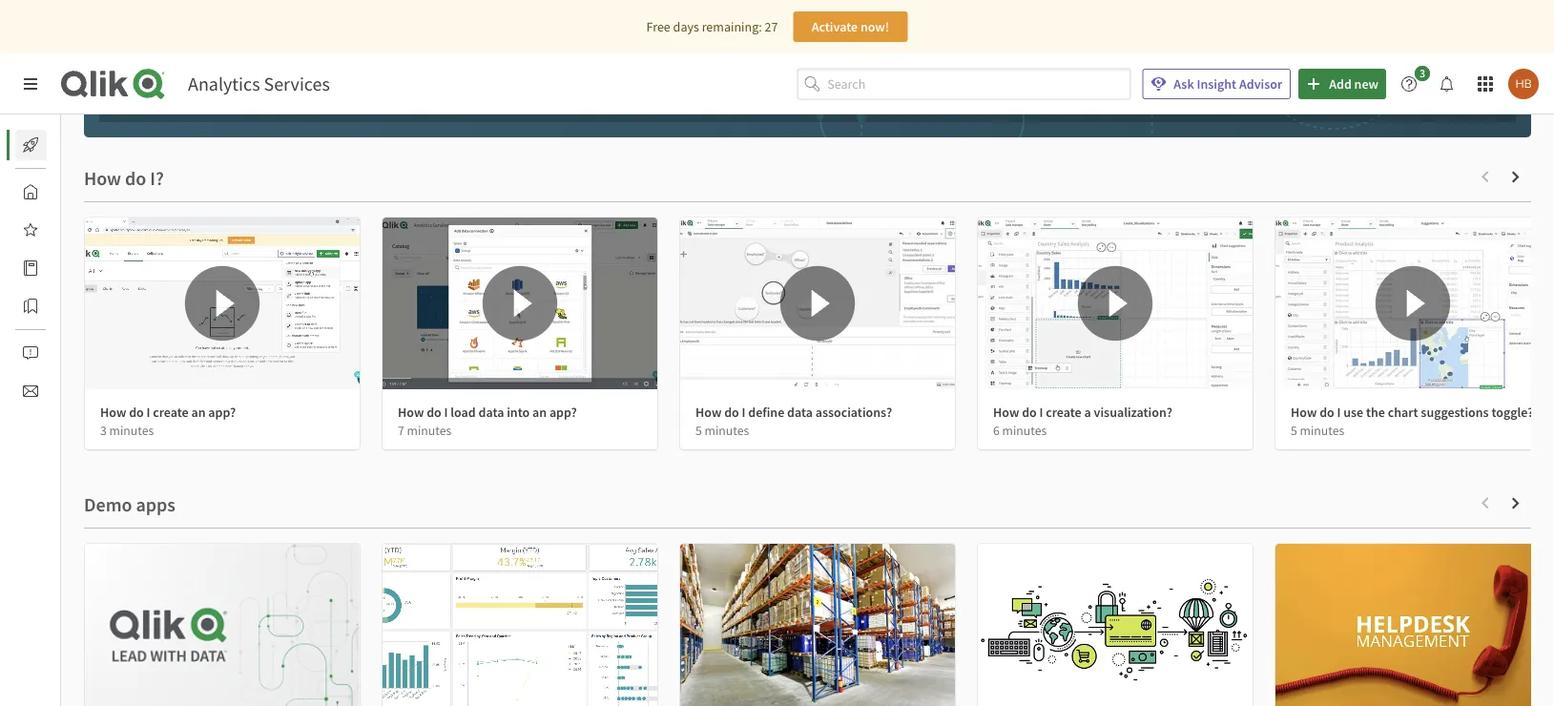 Task type: describe. For each thing, give the bounding box(es) containing it.
i for how do i create a visualization?
[[1040, 404, 1043, 421]]

an inside how do i load data into an app? 7 minutes
[[532, 404, 547, 421]]

demo app - beginner's tutorial image
[[383, 544, 657, 706]]

activate now! link
[[793, 11, 908, 42]]

advisor
[[1239, 75, 1283, 93]]

a
[[1084, 404, 1091, 421]]

how do i load data into an app? 7 minutes
[[398, 404, 577, 438]]

new
[[1355, 75, 1379, 93]]

3 inside how do i create an app? 3 minutes
[[100, 422, 107, 438]]

7
[[398, 422, 404, 438]]

how for how do i use the chart suggestions toggle?
[[1291, 404, 1317, 421]]

i for how do i define data associations?
[[742, 404, 746, 421]]

load
[[451, 404, 476, 421]]

catalog link
[[15, 253, 104, 283]]

searchbar element
[[797, 68, 1131, 100]]

how do i define data associations? image
[[680, 218, 955, 389]]

add new button
[[1299, 69, 1386, 99]]

an inside how do i create an app? 3 minutes
[[191, 404, 206, 421]]

data for into
[[479, 404, 504, 421]]

remaining:
[[702, 18, 762, 35]]

howard brown image
[[1509, 69, 1539, 99]]

ask insight advisor
[[1174, 75, 1283, 93]]

ask
[[1174, 75, 1194, 93]]

how for how do i load data into an app?
[[398, 404, 424, 421]]

minutes for how do i create a visualization?
[[1002, 422, 1047, 438]]

how do i create a visualization? 6 minutes
[[993, 404, 1173, 438]]

navigation pane element
[[0, 122, 104, 414]]

create for a
[[1046, 404, 1082, 421]]

i for how do i use the chart suggestions toggle?
[[1337, 404, 1341, 421]]

27
[[765, 18, 778, 35]]

5 inside the how do i define data associations? 5 minutes
[[696, 422, 702, 438]]

6
[[993, 422, 1000, 438]]

demo app - sap procurement image
[[680, 544, 955, 706]]

days
[[673, 18, 699, 35]]

insight
[[1197, 75, 1237, 93]]

chart
[[1388, 404, 1418, 421]]

how for how do i create a visualization?
[[993, 404, 1019, 421]]

add
[[1329, 75, 1352, 93]]

how do i create a visualization? element
[[993, 404, 1173, 421]]

home
[[61, 183, 95, 200]]

activate
[[812, 18, 858, 35]]

now!
[[861, 18, 890, 35]]

app? inside how do i create an app? 3 minutes
[[208, 404, 236, 421]]

how do i load data into an app? image
[[383, 218, 657, 389]]

visualization?
[[1094, 404, 1173, 421]]

minutes inside how do i load data into an app? 7 minutes
[[407, 422, 452, 438]]

toggle?
[[1492, 404, 1534, 421]]

services
[[264, 72, 330, 96]]

into
[[507, 404, 530, 421]]

how do i use the chart suggestions toggle? 5 minutes
[[1291, 404, 1534, 438]]



Task type: vqa. For each thing, say whether or not it's contained in the screenshot.
app
no



Task type: locate. For each thing, give the bounding box(es) containing it.
minutes inside how do i create a visualization? 6 minutes
[[1002, 422, 1047, 438]]

5 how from the left
[[1291, 404, 1317, 421]]

1 create from the left
[[153, 404, 189, 421]]

catalog image
[[23, 261, 38, 276]]

0 horizontal spatial 3
[[100, 422, 107, 438]]

3 how from the left
[[696, 404, 722, 421]]

2 i from the left
[[444, 404, 448, 421]]

1 horizontal spatial 3
[[1420, 66, 1426, 81]]

main content containing how do i create an app?
[[61, 0, 1554, 706]]

activate now!
[[812, 18, 890, 35]]

2 create from the left
[[1046, 404, 1082, 421]]

ask insight advisor button
[[1142, 69, 1291, 99]]

i inside the how do i define data associations? 5 minutes
[[742, 404, 746, 421]]

Search text field
[[828, 68, 1131, 100]]

0 horizontal spatial app?
[[208, 404, 236, 421]]

5 minutes from the left
[[1300, 422, 1345, 438]]

data
[[479, 404, 504, 421], [787, 404, 813, 421]]

minutes down define
[[705, 422, 749, 438]]

how inside how do i create an app? 3 minutes
[[100, 404, 126, 421]]

subscriptions image
[[23, 384, 38, 399]]

how do i create an app? image
[[85, 218, 360, 389]]

define
[[748, 404, 785, 421]]

how for how do i define data associations?
[[696, 404, 722, 421]]

minutes right 6
[[1002, 422, 1047, 438]]

getting started image
[[23, 137, 38, 153]]

2 minutes from the left
[[407, 422, 452, 438]]

how do i create an app? element
[[100, 404, 236, 421]]

1 how from the left
[[100, 404, 126, 421]]

1 horizontal spatial 5
[[1291, 422, 1298, 438]]

3 i from the left
[[742, 404, 746, 421]]

minutes inside the how do i define data associations? 5 minutes
[[705, 422, 749, 438]]

alerts
[[61, 344, 93, 362]]

app? inside how do i load data into an app? 7 minutes
[[550, 404, 577, 421]]

associations?
[[816, 404, 892, 421]]

2 how from the left
[[398, 404, 424, 421]]

i inside how do i load data into an app? 7 minutes
[[444, 404, 448, 421]]

0 horizontal spatial data
[[479, 404, 504, 421]]

how do i create an app? 3 minutes
[[100, 404, 236, 438]]

how do i define data associations? element
[[696, 404, 892, 421]]

3 button
[[1394, 66, 1436, 99]]

how inside 'how do i use the chart suggestions toggle? 5 minutes'
[[1291, 404, 1317, 421]]

minutes right 7
[[407, 422, 452, 438]]

create inside how do i create a visualization? 6 minutes
[[1046, 404, 1082, 421]]

how inside how do i create a visualization? 6 minutes
[[993, 404, 1019, 421]]

1 do from the left
[[129, 404, 144, 421]]

do for how do i define data associations?
[[724, 404, 739, 421]]

3 inside dropdown button
[[1420, 66, 1426, 81]]

3
[[1420, 66, 1426, 81], [100, 422, 107, 438]]

minutes for how do i define data associations?
[[705, 422, 749, 438]]

0 horizontal spatial 5
[[696, 422, 702, 438]]

demo app - order-to-cash analytics image
[[978, 544, 1253, 706]]

2 do from the left
[[427, 404, 442, 421]]

how do i use the chart suggestions toggle? element
[[1291, 404, 1534, 421]]

an
[[191, 404, 206, 421], [532, 404, 547, 421]]

do for how do i create a visualization?
[[1022, 404, 1037, 421]]

do for how do i create an app?
[[129, 404, 144, 421]]

how do i load data into an app? element
[[398, 404, 577, 421]]

4 minutes from the left
[[1002, 422, 1047, 438]]

how do i use the chart suggestions toggle? image
[[1276, 218, 1551, 389]]

1 an from the left
[[191, 404, 206, 421]]

how do i define data associations? 5 minutes
[[696, 404, 892, 438]]

how do i create a visualization? image
[[978, 218, 1253, 389]]

minutes down use
[[1300, 422, 1345, 438]]

0 horizontal spatial create
[[153, 404, 189, 421]]

how
[[100, 404, 126, 421], [398, 404, 424, 421], [696, 404, 722, 421], [993, 404, 1019, 421], [1291, 404, 1317, 421]]

minutes down how do i create an app? element
[[109, 422, 154, 438]]

4 do from the left
[[1022, 404, 1037, 421]]

3 right new
[[1420, 66, 1426, 81]]

i
[[147, 404, 150, 421], [444, 404, 448, 421], [742, 404, 746, 421], [1040, 404, 1043, 421], [1337, 404, 1341, 421]]

0 horizontal spatial an
[[191, 404, 206, 421]]

use
[[1344, 404, 1364, 421]]

open sidebar menu image
[[23, 76, 38, 92]]

do for how do i load data into an app?
[[427, 404, 442, 421]]

i inside how do i create a visualization? 6 minutes
[[1040, 404, 1043, 421]]

data right define
[[787, 404, 813, 421]]

home link
[[15, 177, 95, 207]]

3 down how do i create an app? element
[[100, 422, 107, 438]]

minutes inside how do i create an app? 3 minutes
[[109, 422, 154, 438]]

analytics services
[[188, 72, 330, 96]]

1 app? from the left
[[208, 404, 236, 421]]

5 i from the left
[[1337, 404, 1341, 421]]

do
[[129, 404, 144, 421], [427, 404, 442, 421], [724, 404, 739, 421], [1022, 404, 1037, 421], [1320, 404, 1335, 421]]

main content
[[61, 0, 1554, 706]]

do inside how do i load data into an app? 7 minutes
[[427, 404, 442, 421]]

5
[[696, 422, 702, 438], [1291, 422, 1298, 438]]

demo app - visualization showcase image
[[85, 544, 360, 706]]

5 inside 'how do i use the chart suggestions toggle? 5 minutes'
[[1291, 422, 1298, 438]]

1 horizontal spatial data
[[787, 404, 813, 421]]

4 i from the left
[[1040, 404, 1043, 421]]

3 minutes from the left
[[705, 422, 749, 438]]

2 an from the left
[[532, 404, 547, 421]]

do inside how do i create a visualization? 6 minutes
[[1022, 404, 1037, 421]]

5 do from the left
[[1320, 404, 1335, 421]]

data for associations?
[[787, 404, 813, 421]]

free days remaining: 27
[[647, 18, 778, 35]]

favorites image
[[23, 222, 38, 238]]

create for an
[[153, 404, 189, 421]]

alerts image
[[23, 345, 38, 361]]

analytics services element
[[188, 72, 330, 96]]

collections image
[[23, 299, 38, 314]]

i inside 'how do i use the chart suggestions toggle? 5 minutes'
[[1337, 404, 1341, 421]]

1 vertical spatial 3
[[100, 422, 107, 438]]

do for how do i use the chart suggestions toggle?
[[1320, 404, 1335, 421]]

1 5 from the left
[[696, 422, 702, 438]]

how for how do i create an app?
[[100, 404, 126, 421]]

1 i from the left
[[147, 404, 150, 421]]

demo app - helpdesk management image
[[1276, 544, 1551, 706]]

2 app? from the left
[[550, 404, 577, 421]]

create inside how do i create an app? 3 minutes
[[153, 404, 189, 421]]

free
[[647, 18, 671, 35]]

minutes
[[109, 422, 154, 438], [407, 422, 452, 438], [705, 422, 749, 438], [1002, 422, 1047, 438], [1300, 422, 1345, 438]]

analytics
[[188, 72, 260, 96]]

i inside how do i create an app? 3 minutes
[[147, 404, 150, 421]]

add new
[[1329, 75, 1379, 93]]

do inside the how do i define data associations? 5 minutes
[[724, 404, 739, 421]]

3 do from the left
[[724, 404, 739, 421]]

data inside how do i load data into an app? 7 minutes
[[479, 404, 504, 421]]

how inside the how do i define data associations? 5 minutes
[[696, 404, 722, 421]]

create
[[153, 404, 189, 421], [1046, 404, 1082, 421]]

1 horizontal spatial app?
[[550, 404, 577, 421]]

minutes for how do i create an app?
[[109, 422, 154, 438]]

i for how do i load data into an app?
[[444, 404, 448, 421]]

app?
[[208, 404, 236, 421], [550, 404, 577, 421]]

data inside the how do i define data associations? 5 minutes
[[787, 404, 813, 421]]

data left into
[[479, 404, 504, 421]]

0 vertical spatial 3
[[1420, 66, 1426, 81]]

1 data from the left
[[479, 404, 504, 421]]

2 data from the left
[[787, 404, 813, 421]]

1 horizontal spatial an
[[532, 404, 547, 421]]

how inside how do i load data into an app? 7 minutes
[[398, 404, 424, 421]]

2 5 from the left
[[1291, 422, 1298, 438]]

1 minutes from the left
[[109, 422, 154, 438]]

4 how from the left
[[993, 404, 1019, 421]]

do inside how do i create an app? 3 minutes
[[129, 404, 144, 421]]

do inside 'how do i use the chart suggestions toggle? 5 minutes'
[[1320, 404, 1335, 421]]

alerts link
[[15, 338, 93, 368]]

the
[[1366, 404, 1385, 421]]

catalog
[[61, 260, 104, 277]]

suggestions
[[1421, 404, 1489, 421]]

i for how do i create an app?
[[147, 404, 150, 421]]

minutes inside 'how do i use the chart suggestions toggle? 5 minutes'
[[1300, 422, 1345, 438]]

1 horizontal spatial create
[[1046, 404, 1082, 421]]



